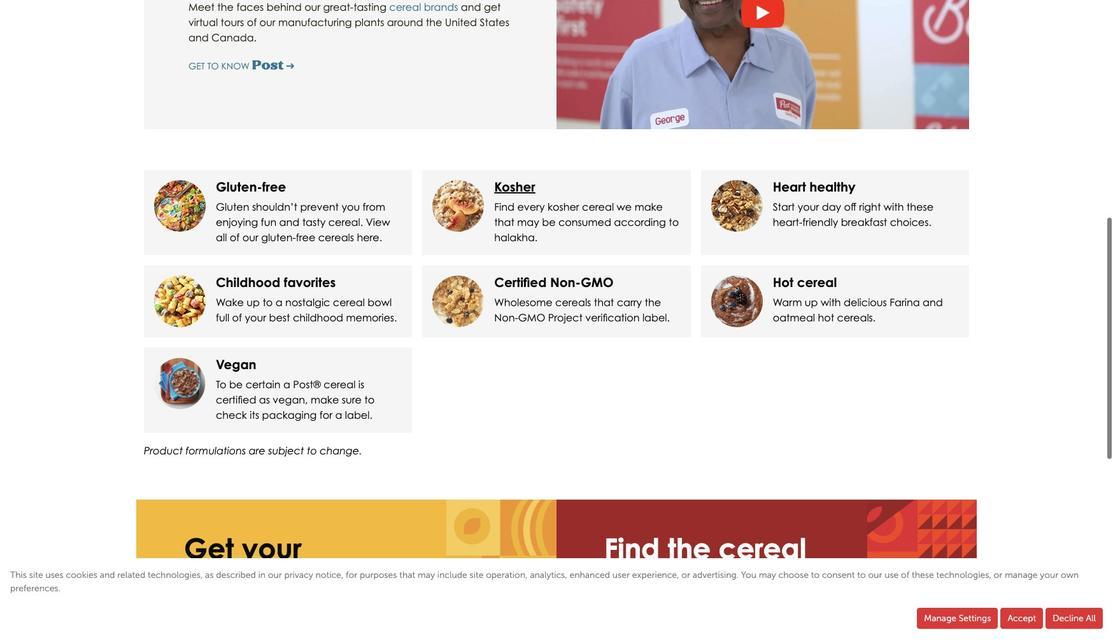 Task type: vqa. For each thing, say whether or not it's contained in the screenshot.
PEBBLES™ link associated with Football
no



Task type: locate. For each thing, give the bounding box(es) containing it.
of inside , for purposes that may include site operation, analytics, enhanced user experience, or advertising. you may choose to consent to our use of these technologies, or manage your own preferences.
[[901, 570, 910, 581]]

2 technologies, from the left
[[937, 570, 992, 581]]

site inside , for purposes that may include site operation, analytics, enhanced user experience, or advertising. you may choose to consent to our use of these technologies, or manage your own preferences.
[[470, 570, 484, 581]]

operation,
[[486, 570, 528, 581]]

or left manage
[[994, 570, 1003, 581]]

a down the sure
[[335, 409, 342, 422]]

get inside get to know post
[[189, 61, 205, 72]]

may
[[517, 216, 539, 228], [418, 570, 435, 581], [759, 570, 776, 581]]

1 horizontal spatial find
[[605, 532, 660, 565]]

or left advertising.
[[682, 570, 691, 581]]

that
[[495, 216, 515, 228], [594, 296, 614, 309], [605, 560, 657, 594], [400, 570, 415, 581]]

our down behind in the left of the page
[[260, 16, 276, 29]]

non- down wholesome
[[495, 311, 518, 324]]

0 horizontal spatial a
[[276, 296, 283, 309]]

cereal inside childhood favorites wake up to a nostalgic cereal bowl full of your best childhood memories.
[[333, 296, 365, 309]]

that up halakha.
[[495, 216, 515, 228]]

site up preferences.
[[29, 570, 43, 581]]

up down hot cereal link
[[805, 296, 818, 309]]

gmo up verification
[[581, 274, 614, 290]]

the down 'brands'
[[426, 16, 442, 29]]

oatmeal
[[773, 311, 815, 324]]

faces
[[237, 1, 264, 14]]

the up advertising.
[[668, 532, 711, 565]]

may inside kosher find every kosher cereal we make that may be consumed according to halakha.
[[517, 216, 539, 228]]

manage
[[925, 613, 957, 624]]

and left related
[[100, 570, 115, 581]]

make up according
[[635, 200, 663, 213]]

0 vertical spatial free
[[262, 179, 286, 195]]

get inside get your favorite post cereal
[[184, 532, 234, 565]]

hot cereal warm up with delicious farina and oatmeal hot cereals.
[[773, 274, 943, 324]]

tasty
[[302, 216, 326, 228]]

for down post®
[[320, 409, 333, 422]]

0 vertical spatial as
[[259, 393, 270, 406]]

0 horizontal spatial make
[[311, 393, 339, 406]]

gluten-free link
[[216, 179, 286, 195]]

of down faces
[[247, 16, 257, 29]]

0 horizontal spatial up
[[247, 296, 260, 309]]

canada.
[[212, 31, 257, 44]]

you
[[741, 570, 757, 581]]

be inside kosher find every kosher cereal we make that may be consumed according to halakha.
[[542, 216, 556, 228]]

from
[[363, 200, 385, 213]]

vegan,
[[273, 393, 308, 406]]

full
[[216, 311, 229, 324]]

1 vertical spatial non-
[[495, 311, 518, 324]]

1 vertical spatial make
[[311, 393, 339, 406]]

states
[[480, 16, 510, 29]]

0 vertical spatial find
[[495, 200, 515, 213]]

as down the certain
[[259, 393, 270, 406]]

with up choices.
[[884, 200, 904, 213]]

post gluten free cereals image
[[154, 180, 206, 232]]

1 vertical spatial be
[[229, 378, 243, 391]]

that left the 'fits'
[[605, 560, 657, 594]]

1 up from the left
[[247, 296, 260, 309]]

1 horizontal spatial make
[[635, 200, 663, 213]]

1 horizontal spatial cereals
[[556, 296, 591, 309]]

make inside vegan to be certain a post® cereal is certified as vegan, make sure to check its packaging for a label.
[[311, 393, 339, 406]]

decline
[[1053, 613, 1084, 624]]

find inside find the cereal that fits your taste
[[605, 532, 660, 565]]

up inside childhood favorites wake up to a nostalgic cereal bowl full of your best childhood memories.
[[247, 296, 260, 309]]

this
[[10, 570, 27, 581]]

around
[[387, 16, 423, 29]]

as left described
[[205, 570, 214, 581]]

1 horizontal spatial with
[[884, 200, 904, 213]]

1 horizontal spatial be
[[542, 216, 556, 228]]

0 horizontal spatial cereals
[[318, 231, 354, 244]]

the inside and get virtual tours of our manufacturing plants around the united states and canada.
[[426, 16, 442, 29]]

and inside hot cereal warm up with delicious farina and oatmeal hot cereals.
[[923, 296, 943, 309]]

to inside vegan to be certain a post® cereal is certified as vegan, make sure to check its packaging for a label.
[[365, 393, 375, 406]]

user
[[613, 570, 630, 581]]

gluten-
[[216, 179, 262, 195]]

0 horizontal spatial post
[[252, 58, 284, 72]]

gmo down wholesome
[[518, 311, 545, 324]]

that inside kosher find every kosher cereal we make that may be consumed according to halakha.
[[495, 216, 515, 228]]

project
[[548, 311, 583, 324]]

free up shouldn't
[[262, 179, 286, 195]]

1 vertical spatial post
[[294, 560, 348, 594]]

post inside get your favorite post cereal
[[294, 560, 348, 594]]

0 vertical spatial get
[[189, 61, 205, 72]]

1 vertical spatial with
[[821, 296, 841, 309]]

1 vertical spatial gmo
[[518, 311, 545, 324]]

your up in our
[[242, 532, 302, 565]]

0 vertical spatial non-
[[550, 274, 581, 290]]

gluten
[[216, 200, 249, 213]]

cereal right hot
[[797, 274, 837, 290]]

1 vertical spatial as
[[205, 570, 214, 581]]

make
[[635, 200, 663, 213], [311, 393, 339, 406]]

and
[[461, 1, 481, 14], [189, 31, 209, 44], [279, 216, 300, 228], [923, 296, 943, 309], [100, 570, 115, 581]]

1 horizontal spatial technologies,
[[937, 570, 992, 581]]

cereals up "project"
[[556, 296, 591, 309]]

0 vertical spatial a
[[276, 296, 283, 309]]

these
[[907, 200, 934, 213], [912, 570, 934, 581]]

enjoying
[[216, 216, 258, 228]]

1 vertical spatial these
[[912, 570, 934, 581]]

gluten-free gluten shouldn't prevent you from enjoying fun and tasty cereal. view all of our gluten-free cereals here.
[[216, 179, 390, 244]]

certified
[[216, 393, 256, 406]]

and get virtual tours of our manufacturing plants around the united states and canada.
[[189, 1, 510, 44]]

1 horizontal spatial post
[[294, 560, 348, 594]]

0 horizontal spatial non-
[[495, 311, 518, 324]]

1 horizontal spatial for
[[346, 570, 358, 581]]

to right according
[[669, 216, 679, 228]]

nostalgic
[[285, 296, 330, 309]]

0 horizontal spatial be
[[229, 378, 243, 391]]

cereal inside find the cereal that fits your taste
[[719, 532, 807, 565]]

of right full
[[232, 311, 242, 324]]

0 vertical spatial these
[[907, 200, 934, 213]]

post for favorite
[[294, 560, 348, 594]]

2 up from the left
[[805, 296, 818, 309]]

cereals inside certified non-gmo wholesome cereals that carry the non-gmo project verification label.
[[556, 296, 591, 309]]

be right to
[[229, 378, 243, 391]]

to up best
[[263, 296, 273, 309]]

that inside certified non-gmo wholesome cereals that carry the non-gmo project verification label.
[[594, 296, 614, 309]]

find up user
[[605, 532, 660, 565]]

cereal down described
[[184, 588, 272, 622]]

cereal brands link
[[389, 1, 458, 14]]

0 horizontal spatial find
[[495, 200, 515, 213]]

tasting
[[354, 1, 387, 14]]

cereal up the sure
[[324, 378, 356, 391]]

get left know
[[189, 61, 205, 72]]

post left long arrow right image on the top left of the page
[[252, 58, 284, 72]]

may left include
[[418, 570, 435, 581]]

1 horizontal spatial site
[[470, 570, 484, 581]]

free down tasty
[[296, 231, 316, 244]]

certified non-gmo wholesome cereals that carry the non-gmo project verification label.
[[495, 274, 670, 324]]

consent
[[822, 570, 855, 581]]

technologies, up manage settings
[[937, 570, 992, 581]]

1 vertical spatial get
[[184, 532, 234, 565]]

a up the vegan,
[[283, 378, 290, 391]]

1 horizontal spatial may
[[517, 216, 539, 228]]

cereal up memories. on the left
[[333, 296, 365, 309]]

the up tours
[[217, 1, 234, 14]]

label. down the sure
[[345, 409, 373, 422]]

may down every
[[517, 216, 539, 228]]

fun
[[261, 216, 277, 228]]

your inside get your favorite post cereal
[[242, 532, 302, 565]]

non- up "project"
[[550, 274, 581, 290]]

vegan to be certain a post® cereal is certified as vegan, make sure to check its packaging for a label.
[[216, 357, 375, 422]]

cereal up around
[[389, 1, 421, 14]]

0 vertical spatial post
[[252, 58, 284, 72]]

you
[[342, 200, 360, 213]]

the inside find the cereal that fits your taste
[[668, 532, 711, 565]]

to left know
[[207, 61, 219, 72]]

be inside vegan to be certain a post® cereal is certified as vegan, make sure to check its packaging for a label.
[[229, 378, 243, 391]]

our left use
[[869, 570, 883, 581]]

2 site from the left
[[470, 570, 484, 581]]

your inside find the cereal that fits your taste
[[708, 560, 768, 594]]

your right the 'fits'
[[708, 560, 768, 594]]

a up best
[[276, 296, 283, 309]]

of right all
[[230, 231, 240, 244]]

the right carry
[[645, 296, 661, 309]]

0 horizontal spatial technologies,
[[148, 570, 203, 581]]

1 vertical spatial cereals
[[556, 296, 591, 309]]

non-
[[550, 274, 581, 290], [495, 311, 518, 324]]

hot
[[818, 311, 835, 324]]

settings
[[959, 613, 991, 624]]

0 horizontal spatial with
[[821, 296, 841, 309]]

of right use
[[901, 570, 910, 581]]

kosher link
[[495, 179, 536, 195]]

find down kosher link
[[495, 200, 515, 213]]

get
[[189, 61, 205, 72], [184, 532, 234, 565]]

cereals inside "gluten-free gluten shouldn't prevent you from enjoying fun and tasty cereal. view all of our gluten-free cereals here."
[[318, 231, 354, 244]]

a
[[276, 296, 283, 309], [283, 378, 290, 391], [335, 409, 342, 422]]

product
[[144, 445, 183, 457]]

1 or from the left
[[682, 570, 691, 581]]

cereal inside kosher find every kosher cereal we make that may be consumed according to halakha.
[[582, 200, 614, 213]]

choices.
[[890, 216, 932, 228]]

0 vertical spatial be
[[542, 216, 556, 228]]

1 technologies, from the left
[[148, 570, 203, 581]]

with up hot
[[821, 296, 841, 309]]

1 vertical spatial find
[[605, 532, 660, 565]]

post right in our
[[294, 560, 348, 594]]

0 horizontal spatial site
[[29, 570, 43, 581]]

our inside , for purposes that may include site operation, analytics, enhanced user experience, or advertising. you may choose to consent to our use of these technologies, or manage your own preferences.
[[869, 570, 883, 581]]

1 vertical spatial label.
[[345, 409, 373, 422]]

our inside "gluten-free gluten shouldn't prevent you from enjoying fun and tasty cereal. view all of our gluten-free cereals here."
[[243, 231, 258, 244]]

2 horizontal spatial a
[[335, 409, 342, 422]]

up down childhood
[[247, 296, 260, 309]]

of inside childhood favorites wake up to a nostalgic cereal bowl full of your best childhood memories.
[[232, 311, 242, 324]]

0 vertical spatial with
[[884, 200, 904, 213]]

that right the purposes
[[400, 570, 415, 581]]

these up choices.
[[907, 200, 934, 213]]

0 horizontal spatial for
[[320, 409, 333, 422]]

1 horizontal spatial free
[[296, 231, 316, 244]]

0 horizontal spatial or
[[682, 570, 691, 581]]

or
[[682, 570, 691, 581], [994, 570, 1003, 581]]

1 vertical spatial for
[[346, 570, 358, 581]]

cereal up you
[[719, 532, 807, 565]]

for right ,
[[346, 570, 358, 581]]

your left best
[[245, 311, 266, 324]]

cereal
[[389, 1, 421, 14], [582, 200, 614, 213], [797, 274, 837, 290], [333, 296, 365, 309], [324, 378, 356, 391], [719, 532, 807, 565], [184, 588, 272, 622]]

be down kosher
[[542, 216, 556, 228]]

get up described
[[184, 532, 234, 565]]

to
[[207, 61, 219, 72], [669, 216, 679, 228], [263, 296, 273, 309], [365, 393, 375, 406], [307, 445, 317, 457], [811, 570, 820, 581], [858, 570, 866, 581]]

these right use
[[912, 570, 934, 581]]

analytics,
[[530, 570, 567, 581]]

cereals.
[[837, 311, 876, 324]]

0 horizontal spatial label.
[[345, 409, 373, 422]]

our down enjoying
[[243, 231, 258, 244]]

0 horizontal spatial gmo
[[518, 311, 545, 324]]

post
[[252, 58, 284, 72], [294, 560, 348, 594]]

technologies, right related
[[148, 570, 203, 581]]

may right you
[[759, 570, 776, 581]]

wholesome
[[495, 296, 553, 309]]

best
[[269, 311, 290, 324]]

make down post®
[[311, 393, 339, 406]]

1 horizontal spatial gmo
[[581, 274, 614, 290]]

sure
[[342, 393, 362, 406]]

0 vertical spatial for
[[320, 409, 333, 422]]

virtual
[[189, 16, 218, 29]]

meet
[[189, 1, 215, 14]]

to right the sure
[[365, 393, 375, 406]]

right
[[860, 200, 881, 213]]

cereal.
[[328, 216, 363, 228]]

1 vertical spatial a
[[283, 378, 290, 391]]

for inside , for purposes that may include site operation, analytics, enhanced user experience, or advertising. you may choose to consent to our use of these technologies, or manage your own preferences.
[[346, 570, 358, 581]]

off
[[844, 200, 857, 213]]

the inside certified non-gmo wholesome cereals that carry the non-gmo project verification label.
[[645, 296, 661, 309]]

privacy notice
[[284, 570, 341, 581]]

that up verification
[[594, 296, 614, 309]]

find
[[495, 200, 515, 213], [605, 532, 660, 565]]

2 horizontal spatial may
[[759, 570, 776, 581]]

your left own
[[1041, 570, 1059, 581]]

your inside , for purposes that may include site operation, analytics, enhanced user experience, or advertising. you may choose to consent to our use of these technologies, or manage your own preferences.
[[1041, 570, 1059, 581]]

as
[[259, 393, 270, 406], [205, 570, 214, 581]]

find inside kosher find every kosher cereal we make that may be consumed according to halakha.
[[495, 200, 515, 213]]

post vegetarian cereal options image
[[154, 358, 206, 409]]

to right 'consent'
[[858, 570, 866, 581]]

meet the faces behind our great-tasting cereal brands
[[189, 1, 458, 14]]

packaging
[[262, 409, 317, 422]]

cereal inside hot cereal warm up with delicious farina and oatmeal hot cereals.
[[797, 274, 837, 290]]

as inside vegan to be certain a post® cereal is certified as vegan, make sure to check its packaging for a label.
[[259, 393, 270, 406]]

here.
[[357, 231, 382, 244]]

childhood favorites link
[[216, 274, 336, 290]]

tours
[[221, 16, 244, 29]]

1 horizontal spatial up
[[805, 296, 818, 309]]

kosher find every kosher cereal we make that may be consumed according to halakha.
[[495, 179, 679, 244]]

cereal up consumed at top
[[582, 200, 614, 213]]

cereals down "cereal."
[[318, 231, 354, 244]]

heart-
[[773, 216, 803, 228]]

and right "farina"
[[923, 296, 943, 309]]

0 vertical spatial cereals
[[318, 231, 354, 244]]

0 vertical spatial make
[[635, 200, 663, 213]]

label. right verification
[[643, 311, 670, 324]]

technologies, inside , for purposes that may include site operation, analytics, enhanced user experience, or advertising. you may choose to consent to our use of these technologies, or manage your own preferences.
[[937, 570, 992, 581]]

1 horizontal spatial or
[[994, 570, 1003, 581]]

up inside hot cereal warm up with delicious farina and oatmeal hot cereals.
[[805, 296, 818, 309]]

up for hot
[[805, 296, 818, 309]]

your up friendly
[[798, 200, 819, 213]]

and up gluten- on the left
[[279, 216, 300, 228]]

post hot cereals image
[[711, 276, 763, 327]]

up
[[247, 296, 260, 309], [805, 296, 818, 309]]

1 horizontal spatial as
[[259, 393, 270, 406]]

1 horizontal spatial label.
[[643, 311, 670, 324]]

for
[[320, 409, 333, 422], [346, 570, 358, 581]]

0 vertical spatial label.
[[643, 311, 670, 324]]

site right include
[[470, 570, 484, 581]]



Task type: describe. For each thing, give the bounding box(es) containing it.
preferences.
[[10, 584, 61, 594]]

childhood
[[216, 274, 280, 290]]

and inside "gluten-free gluten shouldn't prevent you from enjoying fun and tasty cereal. view all of our gluten-free cereals here."
[[279, 216, 300, 228]]

up for childhood
[[247, 296, 260, 309]]

and down virtual
[[189, 31, 209, 44]]

non gmo cereals image
[[433, 276, 484, 327]]

check
[[216, 409, 247, 422]]

start
[[773, 200, 795, 213]]

with inside heart healthy start your day off right with these heart-friendly breakfast choices.
[[884, 200, 904, 213]]

post heart healthy cereals image
[[711, 180, 763, 232]]

post childhood favorite cereals image
[[154, 276, 206, 327]]

brands
[[424, 1, 458, 14]]

label. inside certified non-gmo wholesome cereals that carry the non-gmo project verification label.
[[643, 311, 670, 324]]

0 horizontal spatial free
[[262, 179, 286, 195]]

farina
[[890, 296, 920, 309]]

our inside and get virtual tours of our manufacturing plants around the united states and canada.
[[260, 16, 276, 29]]

favorite
[[184, 560, 286, 594]]

know
[[221, 61, 250, 72]]

experience,
[[632, 570, 679, 581]]

0 horizontal spatial may
[[418, 570, 435, 581]]

get for get to know post
[[189, 61, 205, 72]]

to inside get to know post
[[207, 61, 219, 72]]

prevent
[[300, 200, 339, 213]]

vegan
[[216, 357, 256, 372]]

2 vertical spatial a
[[335, 409, 342, 422]]

advertising.
[[693, 570, 739, 581]]

its
[[250, 409, 259, 422]]

decline all
[[1053, 613, 1096, 624]]

friendly
[[803, 216, 839, 228]]

decline all button
[[1046, 608, 1103, 629]]

post for know
[[252, 58, 284, 72]]

plants
[[355, 16, 384, 29]]

,
[[341, 570, 344, 581]]

get for get your favorite post cereal
[[184, 532, 234, 565]]

all
[[216, 231, 227, 244]]

privacy notice link
[[284, 570, 341, 581]]

halakha.
[[495, 231, 538, 244]]

that inside , for purposes that may include site operation, analytics, enhanced user experience, or advertising. you may choose to consent to our use of these technologies, or manage your own preferences.
[[400, 570, 415, 581]]

0 vertical spatial gmo
[[581, 274, 614, 290]]

get your favorite post cereal
[[184, 532, 348, 622]]

cereal inside vegan to be certain a post® cereal is certified as vegan, make sure to check its packaging for a label.
[[324, 378, 356, 391]]

, for purposes that may include site operation, analytics, enhanced user experience, or advertising. you may choose to consent to our use of these technologies, or manage your own preferences.
[[10, 570, 1079, 594]]

1 site from the left
[[29, 570, 43, 581]]

choose
[[779, 570, 809, 581]]

certain
[[246, 378, 281, 391]]

hot cereal link
[[773, 274, 837, 290]]

1 horizontal spatial a
[[283, 378, 290, 391]]

uses
[[45, 570, 64, 581]]

to inside childhood favorites wake up to a nostalgic cereal bowl full of your best childhood memories.
[[263, 296, 273, 309]]

with inside hot cereal warm up with delicious farina and oatmeal hot cereals.
[[821, 296, 841, 309]]

are
[[249, 445, 266, 457]]

heart
[[773, 179, 806, 195]]

manage settings button
[[918, 608, 998, 629]]

2 or from the left
[[994, 570, 1003, 581]]

to right 'subject'
[[307, 445, 317, 457]]

and up united
[[461, 1, 481, 14]]

formulations
[[186, 445, 246, 457]]

label. inside vegan to be certain a post® cereal is certified as vegan, make sure to check its packaging for a label.
[[345, 409, 373, 422]]

long arrow right image
[[287, 63, 294, 72]]

change.
[[320, 445, 362, 457]]

that inside find the cereal that fits your taste
[[605, 560, 657, 594]]

hot
[[773, 274, 794, 290]]

all
[[1086, 613, 1096, 624]]

healthy
[[810, 179, 856, 195]]

make inside kosher find every kosher cereal we make that may be consumed according to halakha.
[[635, 200, 663, 213]]

our up manufacturing
[[305, 1, 321, 14]]

find the cereal that fits your taste
[[605, 532, 807, 622]]

cookies
[[66, 570, 97, 581]]

include
[[438, 570, 467, 581]]

taste
[[605, 588, 670, 622]]

these inside , for purposes that may include site operation, analytics, enhanced user experience, or advertising. you may choose to consent to our use of these technologies, or manage your own preferences.
[[912, 570, 934, 581]]

your inside childhood favorites wake up to a nostalgic cereal bowl full of your best childhood memories.
[[245, 311, 266, 324]]

post kosher cereals image
[[433, 180, 484, 232]]

fits
[[665, 560, 700, 594]]

day
[[822, 200, 842, 213]]

these inside heart healthy start your day off right with these heart-friendly breakfast choices.
[[907, 200, 934, 213]]

is
[[359, 378, 365, 391]]

certified non-gmo link
[[495, 274, 614, 290]]

in our
[[258, 570, 282, 581]]

childhood
[[293, 311, 343, 324]]

memories.
[[346, 311, 397, 324]]

to right choose
[[811, 570, 820, 581]]

wake
[[216, 296, 244, 309]]

vegan link
[[216, 357, 256, 372]]

of inside and get virtual tours of our manufacturing plants around the united states and canada.
[[247, 16, 257, 29]]

cereal inside get your favorite post cereal
[[184, 588, 272, 622]]

manufacturing
[[278, 16, 352, 29]]

kosher
[[495, 179, 536, 195]]

childhood favorites wake up to a nostalgic cereal bowl full of your best childhood memories.
[[216, 274, 397, 324]]

post®
[[293, 378, 321, 391]]

shouldn't
[[252, 200, 298, 213]]

to inside kosher find every kosher cereal we make that may be consumed according to halakha.
[[669, 216, 679, 228]]

delicious
[[844, 296, 887, 309]]

1 vertical spatial free
[[296, 231, 316, 244]]

kosher
[[548, 200, 579, 213]]

favorites
[[284, 274, 336, 290]]

behind
[[267, 1, 302, 14]]

manage
[[1005, 570, 1038, 581]]

breakfast
[[841, 216, 888, 228]]

1 horizontal spatial non-
[[550, 274, 581, 290]]

a inside childhood favorites wake up to a nostalgic cereal bowl full of your best childhood memories.
[[276, 296, 283, 309]]

we
[[617, 200, 632, 213]]

of inside "gluten-free gluten shouldn't prevent you from enjoying fun and tasty cereal. view all of our gluten-free cereals here."
[[230, 231, 240, 244]]

bowl
[[368, 296, 392, 309]]

carry
[[617, 296, 642, 309]]

to
[[216, 378, 226, 391]]

heart healthy link
[[773, 179, 856, 195]]

your inside heart healthy start your day off right with these heart-friendly breakfast choices.
[[798, 200, 819, 213]]

use
[[885, 570, 899, 581]]

heart healthy start your day off right with these heart-friendly breakfast choices.
[[773, 179, 934, 228]]

consumed
[[559, 216, 612, 228]]

0 horizontal spatial as
[[205, 570, 214, 581]]

for inside vegan to be certain a post® cereal is certified as vegan, make sure to check its packaging for a label.
[[320, 409, 333, 422]]

accept
[[1008, 613, 1037, 624]]

warm
[[773, 296, 802, 309]]

manage settings
[[925, 613, 991, 624]]

certified
[[495, 274, 547, 290]]

view
[[366, 216, 390, 228]]

united
[[445, 16, 477, 29]]



